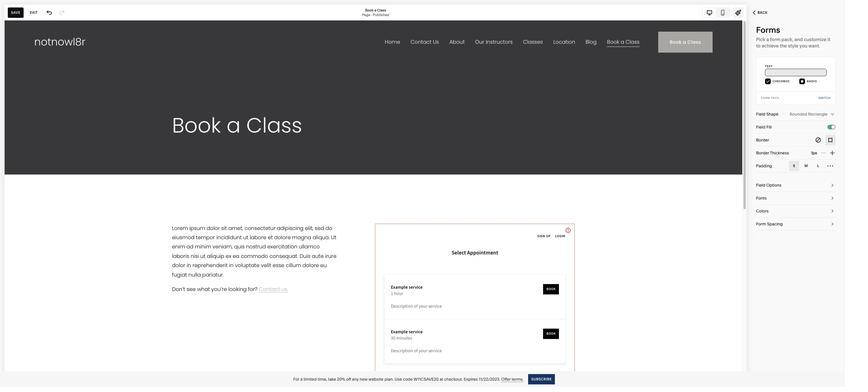 Task type: describe. For each thing, give the bounding box(es) containing it.
book
[[365, 8, 374, 12]]

switch button
[[819, 92, 831, 105]]

colors button
[[756, 205, 836, 218]]

back
[[758, 10, 768, 15]]

forms pick a form pack, and customize it to achieve the style you want.
[[756, 25, 831, 49]]

limited
[[304, 377, 317, 382]]

plan.
[[385, 377, 394, 382]]

subscribe
[[531, 377, 552, 382]]

the
[[780, 43, 787, 49]]

form
[[770, 37, 781, 42]]

border for border thickness
[[756, 151, 769, 156]]

border for border
[[756, 138, 769, 143]]

field fill
[[756, 125, 772, 130]]

expires
[[464, 377, 478, 382]]

rectangle
[[808, 112, 828, 117]]

rounded
[[790, 112, 807, 117]]

book a class page · published
[[362, 8, 389, 17]]

want.
[[809, 43, 820, 49]]

published
[[373, 13, 389, 17]]

any
[[352, 377, 359, 382]]

padding
[[756, 164, 772, 169]]

save button
[[8, 7, 24, 18]]

a inside forms pick a form pack, and customize it to achieve the style you want.
[[767, 37, 769, 42]]

option group for border
[[813, 135, 836, 145]]

field options
[[756, 183, 782, 188]]

fill
[[767, 125, 772, 130]]

customize
[[804, 37, 827, 42]]

s
[[793, 164, 795, 168]]

off
[[346, 377, 351, 382]]

form for form pack
[[761, 96, 770, 100]]

pick
[[756, 37, 765, 42]]

form spacing
[[756, 222, 783, 227]]

colors
[[756, 209, 769, 214]]

form spacing button
[[756, 218, 836, 231]]

it
[[828, 37, 831, 42]]

class
[[377, 8, 386, 12]]

border thickness
[[756, 151, 789, 156]]

options
[[767, 183, 782, 188]]



Task type: vqa. For each thing, say whether or not it's contained in the screenshot.
CUSTOM CORNERS
no



Task type: locate. For each thing, give the bounding box(es) containing it.
11/22/2023.
[[479, 377, 500, 382]]

forms
[[756, 25, 780, 35]]

terms.
[[512, 377, 524, 382]]

1 vertical spatial form
[[756, 222, 766, 227]]

0 vertical spatial a
[[374, 8, 376, 12]]

1 border from the top
[[756, 138, 769, 143]]

m
[[805, 164, 808, 168]]

form down colors
[[756, 222, 766, 227]]

fonts button
[[756, 192, 836, 205]]

20%
[[337, 377, 345, 382]]

style
[[788, 43, 799, 49]]

border up the 'padding'
[[756, 151, 769, 156]]

field left fill
[[756, 125, 766, 130]]

0 vertical spatial field
[[756, 112, 766, 117]]

exit
[[30, 10, 38, 15]]

field for field fill
[[756, 125, 766, 130]]

tab list
[[703, 8, 730, 17]]

form left the pack
[[761, 96, 770, 100]]

option group
[[813, 135, 836, 145], [789, 161, 836, 171]]

a inside book a class page · published
[[374, 8, 376, 12]]

switch
[[819, 96, 831, 100]]

a for for a limited time, take 20% off any new website plan. use code w11csave20 at checkout. expires 11/22/2023. offer terms.
[[300, 377, 303, 382]]

use
[[395, 377, 402, 382]]

spacing
[[767, 222, 783, 227]]

fonts
[[756, 196, 767, 201]]

w11csave20
[[414, 377, 439, 382]]

field options button
[[756, 179, 836, 192]]

form for form spacing
[[756, 222, 766, 227]]

1 vertical spatial border
[[756, 151, 769, 156]]

checkout.
[[444, 377, 463, 382]]

subscribe button
[[528, 374, 555, 385]]

to
[[756, 43, 761, 49]]

pack,
[[782, 37, 794, 42]]

2 vertical spatial a
[[300, 377, 303, 382]]

l
[[817, 164, 819, 168]]

Border Thickness field
[[798, 147, 817, 159]]

exit button
[[27, 7, 41, 18]]

border down "field fill"
[[756, 138, 769, 143]]

option group for padding
[[789, 161, 836, 171]]

form
[[761, 96, 770, 100], [756, 222, 766, 227]]

·
[[371, 13, 372, 17]]

3 field from the top
[[756, 183, 766, 188]]

back button
[[747, 6, 774, 19]]

border
[[756, 138, 769, 143], [756, 151, 769, 156]]

1 vertical spatial field
[[756, 125, 766, 130]]

save
[[11, 10, 20, 15]]

you
[[800, 43, 808, 49]]

code
[[403, 377, 413, 382]]

field inside field options button
[[756, 183, 766, 188]]

for
[[293, 377, 299, 382]]

page
[[362, 13, 370, 17]]

shape
[[767, 112, 779, 117]]

at
[[440, 377, 443, 382]]

pack
[[771, 96, 779, 100]]

for a limited time, take 20% off any new website plan. use code w11csave20 at checkout. expires 11/22/2023. offer terms.
[[293, 377, 524, 382]]

1 horizontal spatial a
[[374, 8, 376, 12]]

0 vertical spatial border
[[756, 138, 769, 143]]

field left the shape
[[756, 112, 766, 117]]

field for field options
[[756, 183, 766, 188]]

1 vertical spatial a
[[767, 37, 769, 42]]

2 field from the top
[[756, 125, 766, 130]]

None checkbox
[[832, 126, 835, 129]]

offer terms. link
[[501, 377, 524, 382]]

option group up border thickness field
[[813, 135, 836, 145]]

form inside form spacing button
[[756, 222, 766, 227]]

1 vertical spatial option group
[[789, 161, 836, 171]]

a right for
[[300, 377, 303, 382]]

a up 'achieve'
[[767, 37, 769, 42]]

form pack
[[761, 96, 779, 100]]

0 vertical spatial form
[[761, 96, 770, 100]]

0 vertical spatial option group
[[813, 135, 836, 145]]

offer
[[501, 377, 511, 382]]

field up the fonts
[[756, 183, 766, 188]]

rounded rectangle
[[790, 112, 828, 117]]

option group down border thickness field
[[789, 161, 836, 171]]

and
[[795, 37, 803, 42]]

option group containing s
[[789, 161, 836, 171]]

field shape
[[756, 112, 779, 117]]

0 horizontal spatial a
[[300, 377, 303, 382]]

2 vertical spatial field
[[756, 183, 766, 188]]

take
[[328, 377, 336, 382]]

a right book
[[374, 8, 376, 12]]

field
[[756, 112, 766, 117], [756, 125, 766, 130], [756, 183, 766, 188]]

2 border from the top
[[756, 151, 769, 156]]

time,
[[318, 377, 327, 382]]

thickness
[[770, 151, 789, 156]]

a for book a class page · published
[[374, 8, 376, 12]]

2 horizontal spatial a
[[767, 37, 769, 42]]

field for field shape
[[756, 112, 766, 117]]

achieve
[[762, 43, 779, 49]]

website
[[369, 377, 384, 382]]

a
[[374, 8, 376, 12], [767, 37, 769, 42], [300, 377, 303, 382]]

1 field from the top
[[756, 112, 766, 117]]

new
[[360, 377, 368, 382]]



